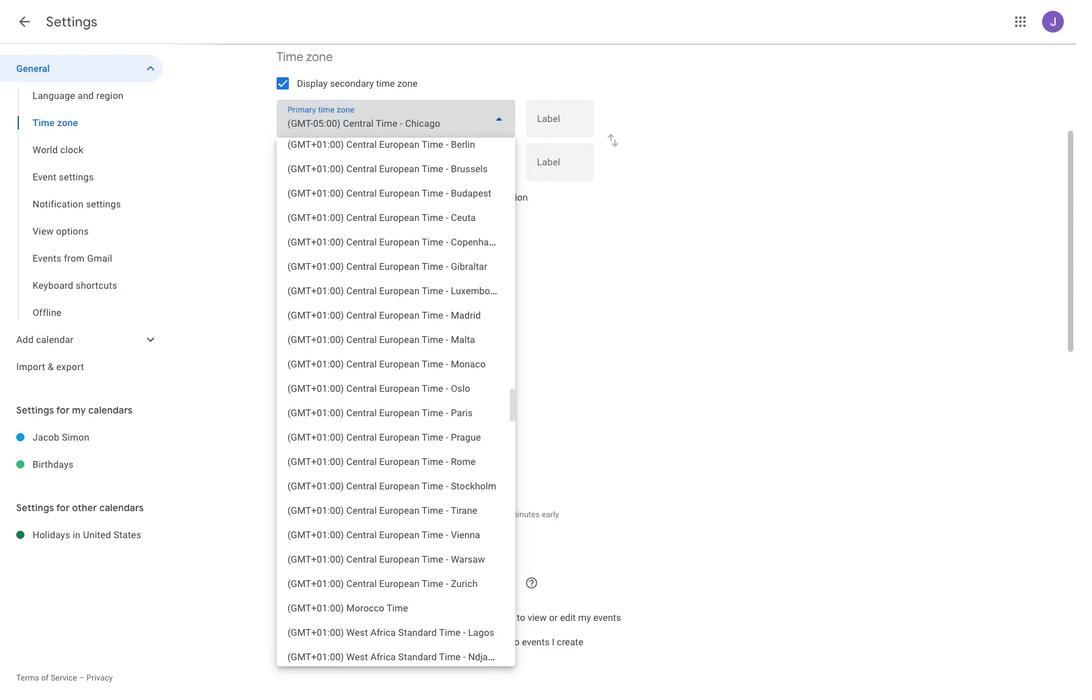 Task type: describe. For each thing, give the bounding box(es) containing it.
5
[[366, 510, 371, 519]]

invitations
[[371, 612, 415, 623]]

calendars for settings for other calendars
[[99, 502, 144, 514]]

Label for primary time zone. text field
[[537, 114, 583, 133]]

birthdays
[[33, 459, 74, 470]]

how
[[343, 220, 358, 229]]

zone inside tree
[[57, 117, 78, 128]]

(gmt+01:00) central european time - copenhagen option
[[277, 230, 510, 254]]

settings for settings for my calendars
[[16, 404, 54, 416]]

privacy
[[86, 673, 113, 683]]

world inside group
[[33, 144, 58, 155]]

gmail
[[87, 253, 112, 264]]

secondary
[[330, 78, 374, 89]]

keyboard shortcuts
[[33, 280, 117, 291]]

go back image
[[16, 14, 33, 30]]

other
[[72, 502, 97, 514]]

ask to update my primary time zone to current location
[[297, 192, 528, 203]]

view
[[33, 226, 54, 237]]

import & export
[[16, 361, 84, 372]]

(gmt+01:00) central european time - brussels option
[[277, 157, 510, 181]]

event settings inside group
[[33, 172, 94, 182]]

0 vertical spatial events
[[593, 612, 621, 623]]

and inside tree
[[78, 90, 94, 101]]

speedy meetings
[[297, 482, 369, 493]]

permissions
[[332, 536, 377, 545]]

or
[[549, 612, 558, 623]]

30
[[292, 510, 302, 519]]

(gmt+01:00) central european time - luxembourg option
[[277, 279, 510, 303]]

2 early from the left
[[542, 510, 559, 519]]

about
[[320, 220, 341, 229]]

from
[[64, 253, 85, 264]]

have
[[445, 612, 465, 623]]

(gmt+01:00) central european time - tirane option
[[277, 498, 510, 523]]

minute
[[304, 510, 329, 519]]

add
[[357, 637, 373, 648]]

10
[[499, 510, 509, 519]]

event inside group
[[33, 172, 56, 182]]

service
[[51, 673, 77, 683]]

(gmt+01:00) central european time - oslo option
[[277, 376, 510, 401]]

privacy link
[[86, 673, 113, 683]]

see
[[342, 612, 357, 623]]

default guest permissions
[[282, 536, 377, 545]]

if
[[417, 612, 423, 623]]

import
[[16, 361, 45, 372]]

world clock inside group
[[33, 144, 83, 155]]

(gmt+01:00) central european time - ceuta option
[[277, 205, 510, 230]]

birthdays link
[[33, 451, 163, 478]]

1 vertical spatial events
[[522, 637, 550, 648]]

1 horizontal spatial time
[[277, 50, 303, 65]]

speedy
[[297, 482, 328, 493]]

meetings up 5 at the bottom
[[330, 482, 369, 493]]

(gmt+01:00) central european time - warsaw option
[[277, 547, 510, 572]]

for for other
[[56, 502, 70, 514]]

settings for my calendars
[[16, 404, 133, 416]]

zones
[[490, 220, 512, 229]]

current
[[462, 192, 492, 203]]

video
[[432, 637, 454, 648]]

2 minutes from the left
[[511, 510, 540, 519]]

(gmt+01:00) central european time - paris option
[[277, 401, 510, 425]]

1 vertical spatial and
[[423, 510, 437, 519]]

terms of service – privacy
[[16, 673, 113, 683]]

holidays in united states
[[33, 530, 141, 540]]

(gmt+01:00) central european time - gibraltar option
[[277, 254, 510, 279]]

calendar
[[36, 334, 74, 345]]

export
[[56, 361, 84, 372]]

2 horizontal spatial my
[[578, 612, 591, 623]]

1 vertical spatial google
[[376, 637, 405, 648]]

clock inside group
[[60, 144, 83, 155]]

shortcuts
[[76, 280, 117, 291]]

display secondary time zone
[[297, 78, 418, 89]]

default
[[282, 536, 308, 545]]

1 vertical spatial settings
[[86, 199, 121, 210]]

1 vertical spatial world
[[277, 281, 309, 297]]

1 horizontal spatial clock
[[312, 281, 341, 297]]

zone up display
[[306, 50, 333, 65]]

time inside tree
[[33, 117, 55, 128]]

create
[[557, 637, 583, 648]]

(gmt+01:00) central european time - vienna option
[[277, 523, 510, 547]]

jacob simon
[[33, 432, 89, 443]]

meetings left the 10
[[464, 510, 497, 519]]

&
[[48, 361, 54, 372]]

i
[[552, 637, 555, 648]]

language
[[33, 90, 75, 101]]

(gmt+01:00) central european time - budapest option
[[277, 181, 510, 205]]

1 early from the left
[[404, 510, 421, 519]]

view options
[[33, 226, 89, 237]]

they
[[425, 612, 443, 623]]

guest
[[310, 536, 330, 545]]

more
[[299, 220, 318, 229]]

–
[[79, 673, 84, 683]]

in
[[73, 530, 81, 540]]

calendars for settings for my calendars
[[88, 404, 133, 416]]

(gmt+01:00) west africa standard time - lagos option
[[277, 621, 510, 645]]

world
[[323, 310, 346, 321]]

automatically add google meet video conferences to events i create
[[297, 637, 583, 648]]

add calendar
[[16, 334, 74, 345]]

conferences
[[457, 637, 509, 648]]



Task type: locate. For each thing, give the bounding box(es) containing it.
1 vertical spatial for
[[56, 502, 70, 514]]

edit
[[560, 612, 576, 623]]

(gmt+01:00) central european time - monaco option
[[277, 352, 510, 376]]

holidays in united states tree item
[[0, 521, 163, 549]]

early
[[404, 510, 421, 519], [542, 510, 559, 519]]

update
[[326, 192, 355, 203]]

zone down language and region
[[57, 117, 78, 128]]

0 horizontal spatial time
[[376, 78, 395, 89]]

my
[[358, 192, 370, 203], [72, 404, 86, 416], [578, 612, 591, 623]]

meetings
[[330, 482, 369, 493], [331, 510, 364, 519], [464, 510, 497, 519]]

longer
[[439, 510, 462, 519]]

0 vertical spatial and
[[78, 90, 94, 101]]

settings
[[59, 172, 94, 182], [86, 199, 121, 210], [310, 410, 353, 426]]

0 vertical spatial time zone
[[277, 50, 333, 65]]

and left region
[[78, 90, 94, 101]]

0 vertical spatial settings
[[46, 14, 98, 31]]

to right conferences
[[511, 637, 520, 648]]

2 vertical spatial my
[[578, 612, 591, 623]]

2 vertical spatial settings
[[310, 410, 353, 426]]

0 vertical spatial clock
[[60, 144, 83, 155]]

(gmt+01:00) central european time - malta option
[[277, 328, 510, 352]]

let others see all invitations if they have permission to view or edit my events
[[297, 612, 621, 623]]

calendar
[[388, 220, 420, 229]]

events
[[593, 612, 621, 623], [522, 637, 550, 648]]

for
[[56, 404, 70, 416], [56, 502, 70, 514]]

1 vertical spatial my
[[72, 404, 86, 416]]

0 vertical spatial event
[[33, 172, 56, 182]]

clock up show world clock
[[312, 281, 341, 297]]

0 horizontal spatial minutes
[[373, 510, 402, 519]]

settings for settings
[[46, 14, 98, 31]]

time zone
[[277, 50, 333, 65], [33, 117, 78, 128]]

location
[[494, 192, 528, 203]]

view
[[528, 612, 547, 623]]

0 horizontal spatial and
[[78, 90, 94, 101]]

0 vertical spatial time
[[376, 78, 395, 89]]

to
[[315, 192, 324, 203], [451, 192, 459, 203], [517, 612, 525, 623], [511, 637, 520, 648]]

calendars
[[88, 404, 133, 416], [99, 502, 144, 514]]

to right ask
[[315, 192, 324, 203]]

states
[[114, 530, 141, 540]]

1 horizontal spatial and
[[423, 510, 437, 519]]

primary
[[373, 192, 405, 203]]

(gmt+01:00) central european time - prague option
[[277, 425, 510, 450]]

options
[[56, 226, 89, 237]]

minutes right 5 at the bottom
[[373, 510, 402, 519]]

all
[[359, 612, 369, 623]]

automatically
[[297, 637, 355, 648]]

0 vertical spatial world clock
[[33, 144, 83, 155]]

1 horizontal spatial time zone
[[277, 50, 333, 65]]

1 horizontal spatial events
[[593, 612, 621, 623]]

my right update
[[358, 192, 370, 203]]

calendars up jacob simon tree item
[[88, 404, 133, 416]]

group
[[0, 82, 163, 326]]

1 horizontal spatial world
[[277, 281, 309, 297]]

show world clock
[[297, 310, 371, 321]]

zone right "secondary" in the left top of the page
[[397, 78, 418, 89]]

1 vertical spatial event settings
[[277, 410, 353, 426]]

display
[[297, 78, 328, 89]]

time zone inside tree
[[33, 117, 78, 128]]

google right 'how'
[[360, 220, 386, 229]]

None field
[[277, 100, 515, 138]]

meet
[[408, 637, 429, 648]]

0 vertical spatial event settings
[[33, 172, 94, 182]]

let
[[297, 612, 310, 623]]

early up (gmt+01:00) central european time - vienna option
[[404, 510, 421, 519]]

settings
[[46, 14, 98, 31], [16, 404, 54, 416], [16, 502, 54, 514]]

2 horizontal spatial clock
[[349, 310, 371, 321]]

end
[[277, 510, 290, 519]]

events from gmail
[[33, 253, 112, 264]]

events
[[33, 253, 61, 264]]

and left longer
[[423, 510, 437, 519]]

terms of service link
[[16, 673, 77, 683]]

settings for other calendars
[[16, 502, 144, 514]]

1 vertical spatial time
[[33, 117, 55, 128]]

1 horizontal spatial time
[[407, 192, 426, 203]]

tree
[[0, 55, 163, 380]]

world
[[33, 144, 58, 155], [277, 281, 309, 297]]

keyboard
[[33, 280, 73, 291]]

permission
[[468, 612, 515, 623]]

1 vertical spatial settings
[[16, 404, 54, 416]]

time up display
[[277, 50, 303, 65]]

world up show
[[277, 281, 309, 297]]

1 horizontal spatial event settings
[[277, 410, 353, 426]]

general
[[16, 63, 50, 74]]

0 vertical spatial for
[[56, 404, 70, 416]]

0 horizontal spatial my
[[72, 404, 86, 416]]

settings up 'jacob'
[[16, 404, 54, 416]]

group containing language and region
[[0, 82, 163, 326]]

time zone up display
[[277, 50, 333, 65]]

and
[[78, 90, 94, 101], [423, 510, 437, 519]]

for up jacob simon
[[56, 404, 70, 416]]

events left i
[[522, 637, 550, 648]]

0 horizontal spatial event settings
[[33, 172, 94, 182]]

(gmt+01:00) central european time - berlin option
[[277, 132, 510, 157]]

world clock up notification
[[33, 144, 83, 155]]

(gmt+01:00) central european time - stockholm option
[[277, 474, 510, 498]]

time zone down language
[[33, 117, 78, 128]]

(gmt+01:00) west africa standard time - ndjamena option
[[277, 645, 510, 669]]

meetings left 5 at the bottom
[[331, 510, 364, 519]]

time
[[277, 50, 303, 65], [33, 117, 55, 128]]

2 vertical spatial time
[[472, 220, 488, 229]]

notification settings
[[33, 199, 121, 210]]

general tree item
[[0, 55, 163, 82]]

early right the 10
[[542, 510, 559, 519]]

google down invitations
[[376, 637, 405, 648]]

others
[[313, 612, 340, 623]]

across
[[446, 220, 470, 229]]

1 vertical spatial calendars
[[99, 502, 144, 514]]

1 horizontal spatial early
[[542, 510, 559, 519]]

0 vertical spatial world
[[33, 144, 58, 155]]

for for my
[[56, 404, 70, 416]]

tree containing general
[[0, 55, 163, 380]]

settings up holidays
[[16, 502, 54, 514]]

offline
[[33, 307, 61, 318]]

1 vertical spatial event
[[277, 410, 307, 426]]

learn more about how google calendar works across time zones
[[277, 220, 512, 229]]

0 horizontal spatial clock
[[60, 144, 83, 155]]

(gmt+01:00) central european time - madrid option
[[277, 303, 510, 328]]

1 vertical spatial time zone
[[33, 117, 78, 128]]

2 vertical spatial settings
[[16, 502, 54, 514]]

time down language
[[33, 117, 55, 128]]

show
[[297, 310, 320, 321]]

1 minutes from the left
[[373, 510, 402, 519]]

calendars up states
[[99, 502, 144, 514]]

1 horizontal spatial my
[[358, 192, 370, 203]]

add
[[16, 334, 34, 345]]

jacob
[[33, 432, 59, 443]]

world clock up show
[[277, 281, 341, 297]]

settings for my calendars tree
[[0, 424, 163, 478]]

world down language
[[33, 144, 58, 155]]

1 vertical spatial clock
[[312, 281, 341, 297]]

clock right the world
[[349, 310, 371, 321]]

2 vertical spatial clock
[[349, 310, 371, 321]]

of
[[41, 673, 49, 683]]

Label for secondary time zone. text field
[[537, 157, 583, 176]]

notification
[[33, 199, 84, 210]]

to left current
[[451, 192, 459, 203]]

time
[[376, 78, 395, 89], [407, 192, 426, 203], [472, 220, 488, 229]]

0 vertical spatial google
[[360, 220, 386, 229]]

my up jacob simon tree item
[[72, 404, 86, 416]]

time left zones
[[472, 220, 488, 229]]

0 horizontal spatial time
[[33, 117, 55, 128]]

time zones link
[[472, 220, 512, 229]]

works
[[422, 220, 444, 229]]

2 for from the top
[[56, 502, 70, 514]]

0 horizontal spatial time zone
[[33, 117, 78, 128]]

time right primary
[[407, 192, 426, 203]]

0 vertical spatial calendars
[[88, 404, 133, 416]]

1 horizontal spatial world clock
[[277, 281, 341, 297]]

0 vertical spatial time
[[277, 50, 303, 65]]

language and region
[[33, 90, 124, 101]]

jacob simon tree item
[[0, 424, 163, 451]]

minutes right the 10
[[511, 510, 540, 519]]

settings right the go back icon
[[46, 14, 98, 31]]

time right "secondary" in the left top of the page
[[376, 78, 395, 89]]

1 horizontal spatial minutes
[[511, 510, 540, 519]]

to left view on the bottom of the page
[[517, 612, 525, 623]]

settings heading
[[46, 14, 98, 31]]

zone up works
[[428, 192, 449, 203]]

learn
[[277, 220, 297, 229]]

2 horizontal spatial time
[[472, 220, 488, 229]]

events right edit at right
[[593, 612, 621, 623]]

0 horizontal spatial world
[[33, 144, 58, 155]]

event
[[33, 172, 56, 182], [277, 410, 307, 426]]

1 vertical spatial time
[[407, 192, 426, 203]]

settings for settings for other calendars
[[16, 502, 54, 514]]

my right edit at right
[[578, 612, 591, 623]]

ask
[[297, 192, 313, 203]]

1 vertical spatial world clock
[[277, 281, 341, 297]]

region
[[96, 90, 124, 101]]

0 vertical spatial settings
[[59, 172, 94, 182]]

united
[[83, 530, 111, 540]]

0 horizontal spatial early
[[404, 510, 421, 519]]

holidays
[[33, 530, 70, 540]]

0 horizontal spatial events
[[522, 637, 550, 648]]

(gmt+01:00) central european time - rome option
[[277, 450, 510, 474]]

(gmt+01:00) central european time - zurich option
[[277, 572, 510, 596]]

1 horizontal spatial event
[[277, 410, 307, 426]]

holidays in united states link
[[33, 521, 163, 549]]

zone
[[306, 50, 333, 65], [397, 78, 418, 89], [57, 117, 78, 128], [428, 192, 449, 203]]

end 30 minute meetings 5 minutes early and longer meetings 10 minutes early
[[277, 510, 559, 519]]

0 horizontal spatial event
[[33, 172, 56, 182]]

terms
[[16, 673, 39, 683]]

clock up notification settings
[[60, 144, 83, 155]]

0 vertical spatial my
[[358, 192, 370, 203]]

0 horizontal spatial world clock
[[33, 144, 83, 155]]

for left other
[[56, 502, 70, 514]]

minutes
[[373, 510, 402, 519], [511, 510, 540, 519]]

(gmt+01:00) morocco time option
[[277, 596, 510, 621]]

1 for from the top
[[56, 404, 70, 416]]

birthdays tree item
[[0, 451, 163, 478]]



Task type: vqa. For each thing, say whether or not it's contained in the screenshot.
calendar
yes



